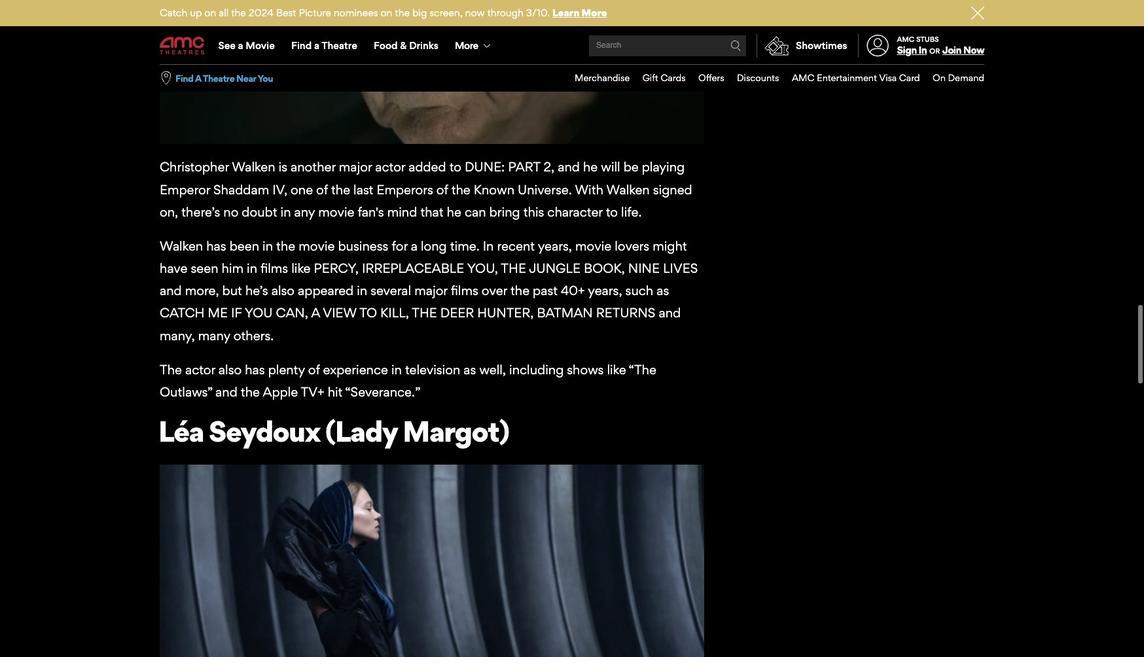 Task type: locate. For each thing, give the bounding box(es) containing it.
can,
[[276, 305, 308, 321]]

discounts
[[737, 72, 779, 83]]

on right nominees on the top left of the page
[[381, 7, 393, 19]]

the inside the actor also has plenty of experience in television as well, including shows like "the outlaws" and the apple tv+ hit "severance."
[[241, 384, 260, 400]]

of up tv+
[[308, 362, 320, 378]]

amc for visa
[[792, 72, 815, 83]]

major inside walken has been in the movie business for a long time. in recent years, movie lovers might have seen him in films like percy, irreplaceable you, the jungle book, nine lives and more, but he's also appeared in several major films over the past 40+ years, such as catch me if you can, a view to kill, the deer hunter, batman returns and many, many others.
[[415, 283, 448, 299]]

1 horizontal spatial the
[[501, 261, 526, 276]]

christopher walken is another major actor added to dune: part 2, and he will be playing emperor shaddam iv, one of the last emperors of the known universe. with walken signed on, there's no doubt in any movie fan's mind that he can bring this character to life.
[[160, 159, 693, 220]]

find left near
[[175, 72, 193, 84]]

demand
[[948, 72, 985, 83]]

the left "last" in the left of the page
[[331, 182, 350, 197]]

1 horizontal spatial has
[[245, 362, 265, 378]]

0 horizontal spatial a
[[195, 72, 201, 84]]

in right him
[[247, 261, 257, 276]]

will
[[601, 159, 621, 175]]

0 vertical spatial in
[[919, 44, 927, 56]]

as left well,
[[464, 362, 476, 378]]

more right learn
[[582, 7, 607, 19]]

the down recent at the left
[[501, 261, 526, 276]]

has up seen
[[206, 238, 226, 254]]

join now button
[[943, 44, 985, 56]]

many
[[198, 328, 230, 344]]

2024
[[249, 7, 274, 19]]

a right for
[[411, 238, 418, 254]]

0 vertical spatial years,
[[538, 238, 572, 254]]

1 vertical spatial menu
[[562, 65, 985, 92]]

of inside the actor also has plenty of experience in television as well, including shows like "the outlaws" and the apple tv+ hit "severance."
[[308, 362, 320, 378]]

amc down showtimes link
[[792, 72, 815, 83]]

has left plenty
[[245, 362, 265, 378]]

1 vertical spatial he
[[447, 204, 462, 220]]

theatre for a
[[322, 39, 357, 52]]

films up deer on the left of the page
[[451, 283, 479, 299]]

mind
[[387, 204, 417, 220]]

0 vertical spatial also
[[272, 283, 295, 299]]

in left 'or'
[[919, 44, 927, 56]]

years, up the jungle
[[538, 238, 572, 254]]

0 horizontal spatial theatre
[[203, 72, 235, 84]]

on
[[933, 72, 946, 83]]

outlaws"
[[160, 384, 212, 400]]

menu containing merchandise
[[562, 65, 985, 92]]

in right the been
[[263, 238, 273, 254]]

1 on from the left
[[205, 7, 216, 19]]

years, down book,
[[588, 283, 622, 299]]

0 vertical spatial major
[[339, 159, 372, 175]]

0 vertical spatial find
[[291, 39, 312, 52]]

1 vertical spatial also
[[219, 362, 242, 378]]

a right the see
[[238, 39, 243, 52]]

0 horizontal spatial major
[[339, 159, 372, 175]]

1 horizontal spatial on
[[381, 7, 393, 19]]

discounts link
[[725, 65, 779, 92]]

0 vertical spatial amc
[[897, 35, 915, 44]]

movie right any at the top of page
[[318, 204, 355, 220]]

menu down learn
[[160, 28, 985, 64]]

0 horizontal spatial actor
[[185, 362, 215, 378]]

as right such
[[657, 283, 669, 299]]

no
[[223, 204, 239, 220]]

the right 'kill,'
[[412, 305, 437, 321]]

several
[[371, 283, 411, 299]]

0 horizontal spatial has
[[206, 238, 226, 254]]

hunter,
[[477, 305, 534, 321]]

for
[[392, 238, 408, 254]]

0 horizontal spatial amc
[[792, 72, 815, 83]]

1 vertical spatial the
[[412, 305, 437, 321]]

irreplaceable
[[362, 261, 464, 276]]

and inside christopher walken is another major actor added to dune: part 2, and he will be playing emperor shaddam iv, one of the last emperors of the known universe. with walken signed on, there's no doubt in any movie fan's mind that he can bring this character to life.
[[558, 159, 580, 175]]

1 horizontal spatial in
[[919, 44, 927, 56]]

0 horizontal spatial like
[[292, 261, 311, 276]]

a left near
[[195, 72, 201, 84]]

1 vertical spatial a
[[311, 305, 320, 321]]

submit search icon image
[[731, 41, 741, 51]]

percy,
[[314, 261, 359, 276]]

with
[[575, 182, 604, 197]]

he
[[583, 159, 598, 175], [447, 204, 462, 220]]

nine
[[628, 261, 660, 276]]

1 horizontal spatial a
[[311, 305, 320, 321]]

seydoux
[[209, 414, 320, 449]]

2,
[[544, 159, 555, 175]]

to right added
[[450, 159, 462, 175]]

like inside walken has been in the movie business for a long time. in recent years, movie lovers might have seen him in films like percy, irreplaceable you, the jungle book, nine lives and more, but he's also appeared in several major films over the past 40+ years, such as catch me if you can, a view to kill, the deer hunter, batman returns and many, many others.
[[292, 261, 311, 276]]

in up you,
[[483, 238, 494, 254]]

menu containing more
[[160, 28, 985, 64]]

like
[[292, 261, 311, 276], [607, 362, 626, 378]]

0 vertical spatial films
[[261, 261, 288, 276]]

he left will
[[583, 159, 598, 175]]

0 vertical spatial walken
[[232, 159, 275, 175]]

find for find a theatre near you
[[175, 72, 193, 84]]

also down the many
[[219, 362, 242, 378]]

of
[[316, 182, 328, 197], [437, 182, 448, 197], [308, 362, 320, 378]]

of up the 'that'
[[437, 182, 448, 197]]

like left the "the
[[607, 362, 626, 378]]

0 horizontal spatial on
[[205, 7, 216, 19]]

him
[[222, 261, 244, 276]]

in up "severance."
[[392, 362, 402, 378]]

0 horizontal spatial as
[[464, 362, 476, 378]]

has inside walken has been in the movie business for a long time. in recent years, movie lovers might have seen him in films like percy, irreplaceable you, the jungle book, nine lives and more, but he's also appeared in several major films over the past 40+ years, such as catch me if you can, a view to kill, the deer hunter, batman returns and many, many others.
[[206, 238, 226, 254]]

1 vertical spatial has
[[245, 362, 265, 378]]

actor up outlaws"
[[185, 362, 215, 378]]

in inside walken has been in the movie business for a long time. in recent years, movie lovers might have seen him in films like percy, irreplaceable you, the jungle book, nine lives and more, but he's also appeared in several major films over the past 40+ years, such as catch me if you can, a view to kill, the deer hunter, batman returns and many, many others.
[[483, 238, 494, 254]]

big
[[412, 7, 427, 19]]

0 horizontal spatial more
[[455, 39, 478, 52]]

movie inside christopher walken is another major actor added to dune: part 2, and he will be playing emperor shaddam iv, one of the last emperors of the known universe. with walken signed on, there's no doubt in any movie fan's mind that he can bring this character to life.
[[318, 204, 355, 220]]

also
[[272, 283, 295, 299], [219, 362, 242, 378]]

if
[[231, 305, 242, 321]]

and right the '2,'
[[558, 159, 580, 175]]

also up "can,"
[[272, 283, 295, 299]]

amc logo image
[[160, 37, 206, 55], [160, 37, 206, 55]]

lives
[[663, 261, 698, 276]]

0 horizontal spatial walken
[[160, 238, 203, 254]]

major down irreplaceable
[[415, 283, 448, 299]]

the left 'apple' in the bottom left of the page
[[241, 384, 260, 400]]

1 horizontal spatial find
[[291, 39, 312, 52]]

0 horizontal spatial a
[[238, 39, 243, 52]]

search the AMC website text field
[[595, 41, 731, 51]]

amc up sign
[[897, 35, 915, 44]]

walken inside walken has been in the movie business for a long time. in recent years, movie lovers might have seen him in films like percy, irreplaceable you, the jungle book, nine lives and more, but he's also appeared in several major films over the past 40+ years, such as catch me if you can, a view to kill, the deer hunter, batman returns and many, many others.
[[160, 238, 203, 254]]

the left past
[[511, 283, 530, 299]]

0 vertical spatial actor
[[375, 159, 405, 175]]

1 vertical spatial as
[[464, 362, 476, 378]]

but
[[222, 283, 242, 299]]

a for theatre
[[314, 39, 320, 52]]

amc
[[897, 35, 915, 44], [792, 72, 815, 83]]

find inside find a theatre link
[[291, 39, 312, 52]]

join
[[943, 44, 962, 56]]

1 vertical spatial major
[[415, 283, 448, 299]]

and
[[558, 159, 580, 175], [160, 283, 182, 299], [659, 305, 681, 321], [215, 384, 238, 400]]

0 horizontal spatial find
[[175, 72, 193, 84]]

food & drinks
[[374, 39, 439, 52]]

gift cards
[[643, 72, 686, 83]]

on,
[[160, 204, 178, 220]]

christopher
[[160, 159, 229, 175]]

screen,
[[430, 7, 463, 19]]

shows
[[567, 362, 604, 378]]

find inside find a theatre near you button
[[175, 72, 193, 84]]

this
[[524, 204, 544, 220]]

amc entertainment visa card link
[[779, 65, 920, 92]]

including
[[509, 362, 564, 378]]

in
[[281, 204, 291, 220], [263, 238, 273, 254], [247, 261, 257, 276], [357, 283, 367, 299], [392, 362, 402, 378]]

can
[[465, 204, 486, 220]]

walken up 'have'
[[160, 238, 203, 254]]

and right returns
[[659, 305, 681, 321]]

major up "last" in the left of the page
[[339, 159, 372, 175]]

a down picture
[[314, 39, 320, 52]]

to left life.
[[606, 204, 618, 220]]

and inside the actor also has plenty of experience in television as well, including shows like "the outlaws" and the apple tv+ hit "severance."
[[215, 384, 238, 400]]

1 horizontal spatial as
[[657, 283, 669, 299]]

major inside christopher walken is another major actor added to dune: part 2, and he will be playing emperor shaddam iv, one of the last emperors of the known universe. with walken signed on, there's no doubt in any movie fan's mind that he can bring this character to life.
[[339, 159, 372, 175]]

also inside the actor also has plenty of experience in television as well, including shows like "the outlaws" and the apple tv+ hit "severance."
[[219, 362, 242, 378]]

in inside christopher walken is another major actor added to dune: part 2, and he will be playing emperor shaddam iv, one of the last emperors of the known universe. with walken signed on, there's no doubt in any movie fan's mind that he can bring this character to life.
[[281, 204, 291, 220]]

plenty
[[268, 362, 305, 378]]

in left any at the top of page
[[281, 204, 291, 220]]

seen
[[191, 261, 218, 276]]

1 vertical spatial more
[[455, 39, 478, 52]]

amc inside amc stubs sign in or join now
[[897, 35, 915, 44]]

a right "can,"
[[311, 305, 320, 321]]

1 vertical spatial like
[[607, 362, 626, 378]]

1 horizontal spatial actor
[[375, 159, 405, 175]]

1 horizontal spatial amc
[[897, 35, 915, 44]]

to
[[450, 159, 462, 175], [606, 204, 618, 220]]

1 vertical spatial actor
[[185, 362, 215, 378]]

on
[[205, 7, 216, 19], [381, 7, 393, 19]]

0 vertical spatial he
[[583, 159, 598, 175]]

in inside the actor also has plenty of experience in television as well, including shows like "the outlaws" and the apple tv+ hit "severance."
[[392, 362, 402, 378]]

drinks
[[409, 39, 439, 52]]

long
[[421, 238, 447, 254]]

films up he's
[[261, 261, 288, 276]]

1 horizontal spatial years,
[[588, 283, 622, 299]]

of right one
[[316, 182, 328, 197]]

theatre down nominees on the top left of the page
[[322, 39, 357, 52]]

the
[[501, 261, 526, 276], [412, 305, 437, 321]]

1 horizontal spatial like
[[607, 362, 626, 378]]

life.
[[621, 204, 642, 220]]

returns
[[596, 305, 656, 321]]

1 vertical spatial in
[[483, 238, 494, 254]]

1 horizontal spatial major
[[415, 283, 448, 299]]

bring
[[490, 204, 520, 220]]

as
[[657, 283, 669, 299], [464, 362, 476, 378]]

1 vertical spatial years,
[[588, 283, 622, 299]]

playing
[[642, 159, 685, 175]]

the left the big
[[395, 7, 410, 19]]

more
[[582, 7, 607, 19], [455, 39, 478, 52]]

food
[[374, 39, 398, 52]]

1 horizontal spatial theatre
[[322, 39, 357, 52]]

major
[[339, 159, 372, 175], [415, 283, 448, 299]]

find down picture
[[291, 39, 312, 52]]

a inside walken has been in the movie business for a long time. in recent years, movie lovers might have seen him in films like percy, irreplaceable you, the jungle book, nine lives and more, but he's also appeared in several major films over the past 40+ years, such as catch me if you can, a view to kill, the deer hunter, batman returns and many, many others.
[[411, 238, 418, 254]]

visa
[[879, 72, 897, 83]]

user profile image
[[860, 35, 896, 57]]

menu down the showtimes image
[[562, 65, 985, 92]]

you
[[258, 72, 273, 84]]

in inside amc stubs sign in or join now
[[919, 44, 927, 56]]

amc stubs sign in or join now
[[897, 35, 985, 56]]

0 vertical spatial as
[[657, 283, 669, 299]]

has inside the actor also has plenty of experience in television as well, including shows like "the outlaws" and the apple tv+ hit "severance."
[[245, 362, 265, 378]]

2 on from the left
[[381, 7, 393, 19]]

and right outlaws"
[[215, 384, 238, 400]]

picture
[[299, 7, 331, 19]]

find a theatre
[[291, 39, 357, 52]]

showtimes
[[796, 39, 848, 52]]

1 vertical spatial find
[[175, 72, 193, 84]]

a
[[238, 39, 243, 52], [314, 39, 320, 52], [411, 238, 418, 254]]

1 horizontal spatial also
[[272, 283, 295, 299]]

last
[[354, 182, 374, 197]]

0 vertical spatial menu
[[160, 28, 985, 64]]

1 vertical spatial theatre
[[203, 72, 235, 84]]

also inside walken has been in the movie business for a long time. in recent years, movie lovers might have seen him in films like percy, irreplaceable you, the jungle book, nine lives and more, but he's also appeared in several major films over the past 40+ years, such as catch me if you can, a view to kill, the deer hunter, batman returns and many, many others.
[[272, 283, 295, 299]]

1 horizontal spatial films
[[451, 283, 479, 299]]

like up appeared
[[292, 261, 311, 276]]

2 vertical spatial walken
[[160, 238, 203, 254]]

on left all at top
[[205, 7, 216, 19]]

1 horizontal spatial he
[[583, 159, 598, 175]]

actor up "emperors"
[[375, 159, 405, 175]]

book,
[[584, 261, 625, 276]]

1 vertical spatial amc
[[792, 72, 815, 83]]

2 horizontal spatial a
[[411, 238, 418, 254]]

he left can
[[447, 204, 462, 220]]

1 horizontal spatial to
[[606, 204, 618, 220]]

films
[[261, 261, 288, 276], [451, 283, 479, 299]]

theatre inside button
[[203, 72, 235, 84]]

has
[[206, 238, 226, 254], [245, 362, 265, 378]]

walken down be
[[607, 182, 650, 197]]

0 vertical spatial theatre
[[322, 39, 357, 52]]

1 vertical spatial to
[[606, 204, 618, 220]]

have
[[160, 261, 188, 276]]

0 horizontal spatial films
[[261, 261, 288, 276]]

walken up shaddam
[[232, 159, 275, 175]]

might
[[653, 238, 687, 254]]

walken has been in the movie business for a long time. in recent years, movie lovers might have seen him in films like percy, irreplaceable you, the jungle book, nine lives and more, but he's also appeared in several major films over the past 40+ years, such as catch me if you can, a view to kill, the deer hunter, batman returns and many, many others.
[[160, 238, 698, 344]]

theatre left near
[[203, 72, 235, 84]]

menu
[[160, 28, 985, 64], [562, 65, 985, 92]]

0 vertical spatial to
[[450, 159, 462, 175]]

a inside walken has been in the movie business for a long time. in recent years, movie lovers might have seen him in films like percy, irreplaceable you, the jungle book, nine lives and more, but he's also appeared in several major films over the past 40+ years, such as catch me if you can, a view to kill, the deer hunter, batman returns and many, many others.
[[311, 305, 320, 321]]

more down "now"
[[455, 39, 478, 52]]

0 vertical spatial has
[[206, 238, 226, 254]]

walken
[[232, 159, 275, 175], [607, 182, 650, 197], [160, 238, 203, 254]]

0 vertical spatial more
[[582, 7, 607, 19]]

0 vertical spatial a
[[195, 72, 201, 84]]

0 horizontal spatial in
[[483, 238, 494, 254]]

0 horizontal spatial also
[[219, 362, 242, 378]]

1 vertical spatial walken
[[607, 182, 650, 197]]

0 vertical spatial like
[[292, 261, 311, 276]]

1 horizontal spatial a
[[314, 39, 320, 52]]

&
[[400, 39, 407, 52]]



Task type: describe. For each thing, give the bounding box(es) containing it.
over
[[482, 283, 507, 299]]

part
[[508, 159, 540, 175]]

theatre for a
[[203, 72, 235, 84]]

sign in or join amc stubs element
[[858, 28, 985, 64]]

40+
[[561, 283, 585, 299]]

catch
[[160, 305, 205, 321]]

(lady
[[325, 414, 398, 449]]

on demand link
[[920, 65, 985, 92]]

offers
[[699, 72, 725, 83]]

0 horizontal spatial years,
[[538, 238, 572, 254]]

find a theatre link
[[283, 28, 366, 64]]

1 vertical spatial films
[[451, 283, 479, 299]]

and down 'have'
[[160, 283, 182, 299]]

léa seydoux (lady margot)
[[158, 414, 509, 449]]

through
[[487, 7, 524, 19]]

the actor also has plenty of experience in television as well, including shows like "the outlaws" and the apple tv+ hit "severance."
[[160, 362, 657, 400]]

find for find a theatre
[[291, 39, 312, 52]]

fan's
[[358, 204, 384, 220]]

view
[[323, 305, 357, 321]]

movie up book,
[[575, 238, 612, 254]]

0 vertical spatial the
[[501, 261, 526, 276]]

the down any at the top of page
[[276, 238, 295, 254]]

0 horizontal spatial to
[[450, 159, 462, 175]]

appeared
[[298, 283, 354, 299]]

learn
[[553, 7, 580, 19]]

time.
[[450, 238, 480, 254]]

actor inside the actor also has plenty of experience in television as well, including shows like "the outlaws" and the apple tv+ hit "severance."
[[185, 362, 215, 378]]

more button
[[447, 28, 502, 64]]

as inside the actor also has plenty of experience in television as well, including shows like "the outlaws" and the apple tv+ hit "severance."
[[464, 362, 476, 378]]

doubt
[[242, 204, 277, 220]]

1 horizontal spatial walken
[[232, 159, 275, 175]]

the
[[160, 362, 182, 378]]

signed
[[653, 182, 693, 197]]

find a theatre near you
[[175, 72, 273, 84]]

tv+
[[301, 384, 325, 400]]

emperor
[[160, 182, 210, 197]]

2 horizontal spatial walken
[[607, 182, 650, 197]]

business
[[338, 238, 389, 254]]

or
[[930, 47, 940, 56]]

known
[[474, 182, 515, 197]]

batman
[[537, 305, 593, 321]]

showtimes image
[[758, 34, 796, 58]]

cookie consent banner dialog
[[0, 622, 1145, 657]]

the right all at top
[[231, 7, 246, 19]]

the up can
[[452, 182, 471, 197]]

"the
[[629, 362, 657, 378]]

is
[[279, 159, 287, 175]]

margot)
[[403, 414, 509, 449]]

to
[[360, 305, 377, 321]]

a inside button
[[195, 72, 201, 84]]

on demand
[[933, 72, 985, 83]]

merchandise link
[[562, 65, 630, 92]]

nominees
[[334, 7, 378, 19]]

that
[[421, 204, 444, 220]]

0 horizontal spatial he
[[447, 204, 462, 220]]

be
[[624, 159, 639, 175]]

as inside walken has been in the movie business for a long time. in recent years, movie lovers might have seen him in films like percy, irreplaceable you, the jungle book, nine lives and more, but he's also appeared in several major films over the past 40+ years, such as catch me if you can, a view to kill, the deer hunter, batman returns and many, many others.
[[657, 283, 669, 299]]

sign
[[897, 44, 917, 56]]

sign in button
[[897, 44, 927, 56]]

dune:
[[465, 159, 505, 175]]

gift
[[643, 72, 659, 83]]

offers link
[[686, 65, 725, 92]]

"severance."
[[345, 384, 421, 400]]

gift cards link
[[630, 65, 686, 92]]

character
[[548, 204, 603, 220]]

apple
[[263, 384, 298, 400]]

more,
[[185, 283, 219, 299]]

like inside the actor also has plenty of experience in television as well, including shows like "the outlaws" and the apple tv+ hit "severance."
[[607, 362, 626, 378]]

see
[[218, 39, 236, 52]]

learn more link
[[553, 7, 607, 19]]

entertainment
[[817, 72, 877, 83]]

added
[[409, 159, 446, 175]]

universe.
[[518, 182, 572, 197]]

one
[[291, 182, 313, 197]]

more inside 'more' button
[[455, 39, 478, 52]]

now
[[465, 7, 485, 19]]

a for movie
[[238, 39, 243, 52]]

1 horizontal spatial more
[[582, 7, 607, 19]]

0 horizontal spatial the
[[412, 305, 437, 321]]

3/10.
[[526, 7, 550, 19]]

lovers
[[615, 238, 650, 254]]

find a theatre near you button
[[175, 72, 273, 85]]

see a movie link
[[210, 28, 283, 64]]

cards
[[661, 72, 686, 83]]

hit
[[328, 384, 343, 400]]

in up to
[[357, 283, 367, 299]]

jungle
[[529, 261, 581, 276]]

others.
[[234, 328, 274, 344]]

léa
[[158, 414, 204, 449]]

movie up percy,
[[299, 238, 335, 254]]

amc for sign
[[897, 35, 915, 44]]

showtimes link
[[757, 34, 848, 58]]

deer
[[440, 305, 474, 321]]

past
[[533, 283, 558, 299]]

actor inside christopher walken is another major actor added to dune: part 2, and he will be playing emperor shaddam iv, one of the last emperors of the known universe. with walken signed on, there's no doubt in any movie fan's mind that he can bring this character to life.
[[375, 159, 405, 175]]

merchandise
[[575, 72, 630, 83]]

best
[[276, 7, 296, 19]]

see a movie
[[218, 39, 275, 52]]

recent
[[497, 238, 535, 254]]



Task type: vqa. For each thing, say whether or not it's contained in the screenshot.
left Information
no



